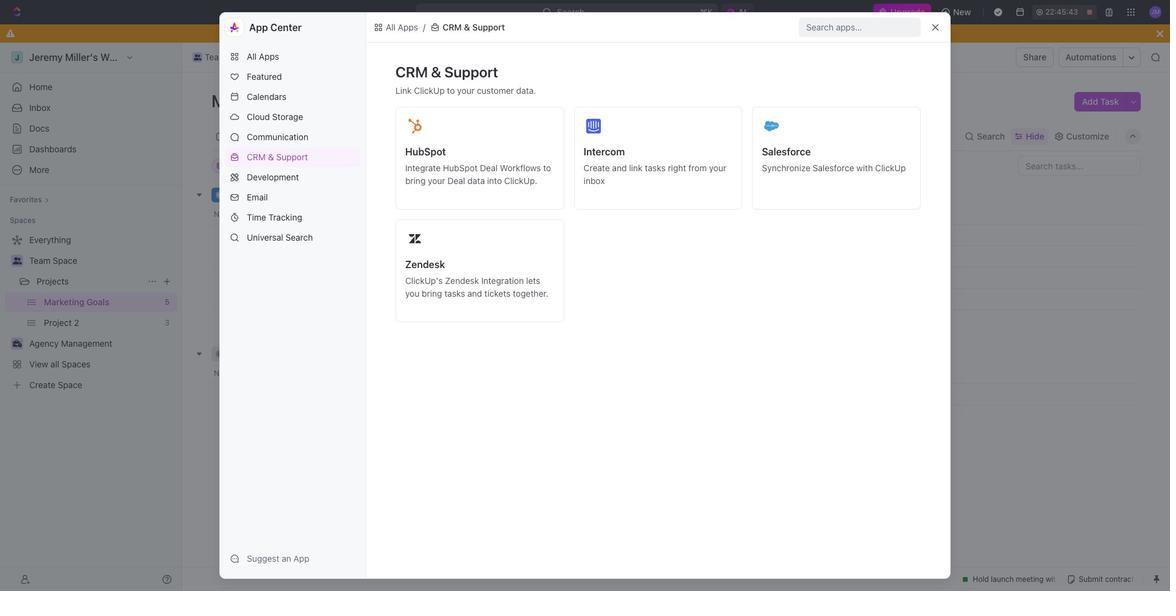 Task type: describe. For each thing, give the bounding box(es) containing it.
spaces
[[10, 216, 36, 225]]

communication
[[247, 132, 308, 142]]

clickup.
[[504, 176, 537, 186]]

1 horizontal spatial to
[[508, 28, 516, 38]]

1 horizontal spatial salesforce
[[813, 163, 854, 173]]

storage
[[272, 112, 303, 122]]

email link
[[225, 188, 361, 207]]

an
[[282, 553, 291, 564]]

create
[[584, 163, 610, 173]]

app center
[[249, 22, 302, 33]]

1 horizontal spatial team space
[[205, 52, 253, 62]]

projects link inside tree
[[37, 272, 143, 291]]

new
[[953, 7, 971, 17]]

projects inside tree
[[37, 276, 69, 286]]

time
[[247, 212, 266, 222]]

time tracking
[[247, 212, 302, 222]]

in progress
[[227, 190, 277, 199]]

1 vertical spatial apps
[[259, 51, 279, 62]]

0 vertical spatial all apps
[[386, 22, 418, 32]]

universal search link
[[225, 228, 361, 247]]

time tracking link
[[225, 208, 361, 227]]

0 vertical spatial projects
[[278, 52, 311, 62]]

clickup's
[[405, 275, 443, 286]]

dashboards
[[29, 144, 77, 154]]

1 horizontal spatial projects link
[[263, 50, 314, 65]]

inbox
[[29, 102, 51, 113]]

link
[[629, 163, 643, 173]]

docs
[[29, 123, 49, 133]]

development link
[[225, 168, 361, 187]]

0 vertical spatial you
[[469, 28, 484, 38]]

do you want to enable browser notifications?
[[456, 28, 639, 38]]

add task button
[[1075, 92, 1126, 112]]

cloud
[[247, 112, 270, 122]]

you inside zendesk clickup's zendesk integration lets you bring tasks and tickets together.
[[405, 288, 419, 299]]

data
[[467, 176, 485, 186]]

hubspot integrate hubspot deal workflows to bring your deal data into clickup.
[[405, 146, 551, 186]]

communication link
[[225, 127, 361, 147]]

marketing goals link
[[321, 50, 405, 65]]

2 vertical spatial support
[[276, 152, 308, 162]]

schedule
[[277, 230, 315, 240]]

enable
[[518, 28, 545, 38]]

browser
[[547, 28, 580, 38]]

tickets
[[484, 288, 511, 299]]

user group image inside tree
[[12, 257, 22, 264]]

team inside tree
[[29, 255, 50, 266]]

workflows
[[500, 163, 541, 173]]

inbox
[[584, 176, 605, 186]]

1 horizontal spatial space
[[228, 52, 253, 62]]

share
[[1023, 52, 1047, 62]]

list
[[274, 131, 288, 141]]

do
[[456, 28, 467, 38]]

tasks inside intercom create and link tasks right from your inbox
[[645, 163, 666, 173]]

center
[[270, 22, 302, 33]]

search inside crm & support "dialog"
[[286, 232, 313, 243]]

customer
[[477, 85, 514, 96]]

0 horizontal spatial all apps link
[[225, 47, 361, 66]]

automations
[[1066, 52, 1116, 62]]

& inside crm & support link clickup to your customer data.
[[431, 63, 441, 80]]

intercom
[[584, 146, 625, 157]]

right
[[668, 163, 686, 173]]

list link
[[271, 128, 288, 145]]

docs link
[[5, 119, 177, 138]]

0 horizontal spatial crm
[[247, 152, 266, 162]]

task
[[1100, 96, 1119, 107]]

0 vertical spatial crm
[[443, 22, 462, 32]]

suggest an app
[[247, 553, 309, 564]]

1 horizontal spatial all
[[386, 22, 396, 32]]

crm & support link
[[225, 147, 361, 167]]

22:45:43 button
[[1033, 5, 1097, 20]]

space inside tree
[[53, 255, 77, 266]]

1 vertical spatial marketing
[[211, 91, 289, 111]]

from
[[688, 163, 707, 173]]

data.
[[516, 85, 536, 96]]

and inside intercom create and link tasks right from your inbox
[[612, 163, 627, 173]]

0 horizontal spatial deal
[[448, 176, 465, 186]]

universal search
[[247, 232, 313, 243]]

want
[[486, 28, 506, 38]]

crm & support link clickup to your customer data.
[[396, 63, 536, 96]]

search button
[[961, 128, 1009, 145]]

0 vertical spatial hubspot
[[405, 146, 446, 157]]

in
[[227, 190, 235, 199]]

crm inside crm & support link clickup to your customer data.
[[396, 63, 428, 80]]

suggest
[[247, 553, 279, 564]]

1 horizontal spatial all apps link
[[371, 20, 421, 35]]

Search apps… field
[[806, 20, 916, 35]]

tracking
[[268, 212, 302, 222]]

email
[[247, 192, 268, 202]]

0 vertical spatial team
[[205, 52, 226, 62]]

to for hubspot
[[543, 163, 551, 173]]

support inside crm & support link clickup to your customer data.
[[444, 63, 498, 80]]

customize
[[1066, 131, 1109, 141]]

progress
[[237, 190, 277, 199]]

0 horizontal spatial team space link
[[29, 251, 174, 271]]

0 vertical spatial crm & support
[[443, 22, 505, 32]]

home
[[29, 82, 53, 92]]

l_lxf image for all apps
[[374, 23, 383, 32]]

favorites button
[[5, 193, 54, 207]]

suggest an app button
[[225, 549, 361, 569]]

0 horizontal spatial goals
[[293, 91, 337, 111]]

1 vertical spatial crm & support
[[247, 152, 308, 162]]



Task type: vqa. For each thing, say whether or not it's contained in the screenshot.


Task type: locate. For each thing, give the bounding box(es) containing it.
l_lxf image for crm & support
[[430, 23, 440, 32]]

1 horizontal spatial &
[[431, 63, 441, 80]]

crm
[[443, 22, 462, 32], [396, 63, 428, 80], [247, 152, 266, 162]]

search down time tracking link
[[286, 232, 313, 243]]

to inside crm & support link clickup to your customer data.
[[447, 85, 455, 96]]

1 horizontal spatial crm & support
[[443, 22, 505, 32]]

intercom create and link tasks right from your inbox
[[584, 146, 726, 186]]

0 horizontal spatial to
[[447, 85, 455, 96]]

apps
[[398, 22, 418, 32], [259, 51, 279, 62]]

all apps link
[[371, 20, 421, 35], [225, 47, 361, 66]]

lets
[[526, 275, 540, 286]]

0 vertical spatial user group image
[[194, 54, 201, 60]]

integration
[[481, 275, 524, 286]]

deal up into
[[480, 163, 498, 173]]

2 l_lxf image from the left
[[430, 23, 440, 32]]

clickup for support
[[414, 85, 445, 96]]

1 vertical spatial hubspot
[[443, 163, 478, 173]]

salesforce synchronize salesforce with clickup
[[762, 146, 906, 173]]

1 vertical spatial crm
[[396, 63, 428, 80]]

1 vertical spatial app
[[294, 553, 309, 564]]

dashboards link
[[5, 140, 177, 159]]

0 vertical spatial tasks
[[645, 163, 666, 173]]

hubspot
[[405, 146, 446, 157], [443, 163, 478, 173]]

goals
[[379, 52, 402, 62], [293, 91, 337, 111]]

2 horizontal spatial to
[[543, 163, 551, 173]]

all apps link up marketing goals link in the top of the page
[[371, 20, 421, 35]]

0 vertical spatial salesforce
[[762, 146, 811, 157]]

1 vertical spatial to
[[447, 85, 455, 96]]

together.
[[513, 288, 548, 299]]

0 vertical spatial support
[[472, 22, 505, 32]]

and inside zendesk clickup's zendesk integration lets you bring tasks and tickets together.
[[467, 288, 482, 299]]

featured
[[247, 71, 282, 82]]

hide up clickup.
[[518, 161, 534, 170]]

1 vertical spatial space
[[53, 255, 77, 266]]

crm & support up crm & support link clickup to your customer data.
[[443, 22, 505, 32]]

1 vertical spatial salesforce
[[813, 163, 854, 173]]

your inside intercom create and link tasks right from your inbox
[[709, 163, 726, 173]]

1 vertical spatial marketing goals
[[211, 91, 341, 111]]

1 vertical spatial deal
[[448, 176, 465, 186]]

&
[[464, 22, 470, 32], [431, 63, 441, 80], [268, 152, 274, 162]]

bring
[[405, 176, 426, 186], [422, 288, 442, 299]]

0 horizontal spatial &
[[268, 152, 274, 162]]

0 horizontal spatial app
[[249, 22, 268, 33]]

salesforce
[[762, 146, 811, 157], [813, 163, 854, 173]]

with
[[856, 163, 873, 173]]

0 horizontal spatial crm & support
[[247, 152, 308, 162]]

bring inside hubspot integrate hubspot deal workflows to bring your deal data into clickup.
[[405, 176, 426, 186]]

to inside hubspot integrate hubspot deal workflows to bring your deal data into clickup.
[[543, 163, 551, 173]]

apps left "do"
[[398, 22, 418, 32]]

0 vertical spatial hide
[[1026, 131, 1044, 141]]

favorites
[[10, 195, 42, 204]]

your right from
[[709, 163, 726, 173]]

1 vertical spatial user group image
[[12, 257, 22, 264]]

0 vertical spatial &
[[464, 22, 470, 32]]

all up marketing goals link in the top of the page
[[386, 22, 396, 32]]

0 vertical spatial zendesk
[[405, 259, 445, 270]]

0 horizontal spatial search
[[286, 232, 313, 243]]

tree
[[5, 230, 177, 395]]

bring for zendesk
[[422, 288, 442, 299]]

0 vertical spatial space
[[228, 52, 253, 62]]

0 vertical spatial apps
[[398, 22, 418, 32]]

0 horizontal spatial space
[[53, 255, 77, 266]]

bring down clickup's
[[422, 288, 442, 299]]

calendars link
[[225, 87, 361, 107]]

l_lxf image up marketing goals link in the top of the page
[[374, 23, 383, 32]]

all apps up featured
[[247, 51, 279, 62]]

add task
[[1082, 96, 1119, 107]]

2 horizontal spatial crm
[[443, 22, 462, 32]]

new button
[[936, 2, 978, 22]]

sidebar navigation
[[0, 43, 182, 591]]

all apps
[[386, 22, 418, 32], [247, 51, 279, 62]]

universal
[[247, 232, 283, 243]]

you
[[469, 28, 484, 38], [405, 288, 419, 299]]

team space up featured
[[205, 52, 253, 62]]

1 vertical spatial all apps link
[[225, 47, 361, 66]]

cloud storage
[[247, 112, 303, 122]]

hubspot up data
[[443, 163, 478, 173]]

0 vertical spatial marketing
[[336, 52, 377, 62]]

marketing goals
[[336, 52, 402, 62], [211, 91, 341, 111]]

you right "do"
[[469, 28, 484, 38]]

synchronize
[[762, 163, 810, 173]]

clickup
[[414, 85, 445, 96], [875, 163, 906, 173]]

automations button
[[1059, 48, 1123, 66]]

featured link
[[225, 67, 361, 87]]

and left link
[[612, 163, 627, 173]]

1 horizontal spatial marketing
[[336, 52, 377, 62]]

all
[[386, 22, 396, 32], [247, 51, 257, 62]]

0 horizontal spatial apps
[[259, 51, 279, 62]]

notifications?
[[582, 28, 637, 38]]

1 horizontal spatial and
[[612, 163, 627, 173]]

development
[[247, 172, 299, 182]]

clickup inside crm & support link clickup to your customer data.
[[414, 85, 445, 96]]

0 vertical spatial search
[[977, 131, 1005, 141]]

1 horizontal spatial app
[[294, 553, 309, 564]]

support down communication link
[[276, 152, 308, 162]]

1 vertical spatial your
[[709, 163, 726, 173]]

1 horizontal spatial l_lxf image
[[430, 23, 440, 32]]

crm & support dialog
[[219, 12, 951, 579]]

bring down integrate
[[405, 176, 426, 186]]

1 horizontal spatial deal
[[480, 163, 498, 173]]

calendar link
[[308, 128, 347, 145]]

home link
[[5, 77, 177, 97]]

0 horizontal spatial your
[[428, 176, 445, 186]]

1 l_lxf image from the left
[[374, 23, 383, 32]]

customize button
[[1051, 128, 1113, 145]]

tasks left tickets
[[444, 288, 465, 299]]

2 horizontal spatial your
[[709, 163, 726, 173]]

clickup right 'link'
[[414, 85, 445, 96]]

marketing inside marketing goals link
[[336, 52, 377, 62]]

calendars
[[247, 91, 286, 102]]

search left hide dropdown button
[[977, 131, 1005, 141]]

crm & support down communication at the left top of page
[[247, 152, 308, 162]]

team space link
[[190, 50, 256, 65], [29, 251, 174, 271]]

0 vertical spatial app
[[249, 22, 268, 33]]

crm left want
[[443, 22, 462, 32]]

tasks inside zendesk clickup's zendesk integration lets you bring tasks and tickets together.
[[444, 288, 465, 299]]

search inside "button"
[[977, 131, 1005, 141]]

your inside hubspot integrate hubspot deal workflows to bring your deal data into clickup.
[[428, 176, 445, 186]]

1 vertical spatial projects link
[[37, 272, 143, 291]]

support
[[472, 22, 505, 32], [444, 63, 498, 80], [276, 152, 308, 162]]

weekly schedule link
[[243, 226, 422, 244]]

your for hubspot
[[428, 176, 445, 186]]

inbox link
[[5, 98, 177, 118]]

1 horizontal spatial projects
[[278, 52, 311, 62]]

all up featured
[[247, 51, 257, 62]]

0 vertical spatial projects link
[[263, 50, 314, 65]]

0 horizontal spatial hide
[[518, 161, 534, 170]]

/ inside crm & support "dialog"
[[423, 22, 426, 32]]

/ for all apps
[[423, 22, 426, 32]]

support up customer
[[444, 63, 498, 80]]

team space inside tree
[[29, 255, 77, 266]]

2 vertical spatial crm
[[247, 152, 266, 162]]

all apps up marketing goals link in the top of the page
[[386, 22, 418, 32]]

table link
[[412, 128, 436, 145]]

to right hide button on the top left of page
[[543, 163, 551, 173]]

hide button
[[1011, 128, 1048, 145]]

table
[[415, 131, 436, 141]]

hide left customize button
[[1026, 131, 1044, 141]]

0 horizontal spatial team
[[29, 255, 50, 266]]

board link
[[225, 128, 251, 145]]

22:45:43
[[1045, 7, 1078, 16]]

1 horizontal spatial hide
[[1026, 131, 1044, 141]]

tree inside sidebar navigation
[[5, 230, 177, 395]]

salesforce up synchronize
[[762, 146, 811, 157]]

/ left "do"
[[423, 22, 426, 32]]

0 vertical spatial /
[[423, 22, 426, 32]]

your down integrate
[[428, 176, 445, 186]]

0 horizontal spatial /
[[258, 52, 261, 62]]

1 vertical spatial support
[[444, 63, 498, 80]]

user group image inside team space link
[[194, 54, 201, 60]]

zendesk up clickup's
[[405, 259, 445, 270]]

Search tasks... text field
[[1018, 157, 1140, 175]]

tasks right link
[[645, 163, 666, 173]]

marketing
[[336, 52, 377, 62], [211, 91, 289, 111]]

1 horizontal spatial search
[[977, 131, 1005, 141]]

add
[[1082, 96, 1098, 107]]

upgrade
[[890, 7, 925, 17]]

bring for hubspot
[[405, 176, 426, 186]]

bring inside zendesk clickup's zendesk integration lets you bring tasks and tickets together.
[[422, 288, 442, 299]]

1 vertical spatial team space
[[29, 255, 77, 266]]

upgrade link
[[873, 4, 931, 21]]

marketing goals up cloud storage
[[211, 91, 341, 111]]

tree containing team space
[[5, 230, 177, 395]]

goals inside marketing goals link
[[379, 52, 402, 62]]

hide inside hide button
[[518, 161, 534, 170]]

0 horizontal spatial all apps
[[247, 51, 279, 62]]

your left customer
[[457, 85, 475, 96]]

⌘k
[[700, 7, 713, 17]]

0 horizontal spatial projects link
[[37, 272, 143, 291]]

2 vertical spatial your
[[428, 176, 445, 186]]

clickup right "with"
[[875, 163, 906, 173]]

0 vertical spatial all
[[386, 22, 396, 32]]

1 vertical spatial zendesk
[[445, 275, 479, 286]]

app left center
[[249, 22, 268, 33]]

0 horizontal spatial l_lxf image
[[374, 23, 383, 32]]

1 vertical spatial projects
[[37, 276, 69, 286]]

and left tickets
[[467, 288, 482, 299]]

hide
[[1026, 131, 1044, 141], [518, 161, 534, 170]]

l_lxf image left "do"
[[430, 23, 440, 32]]

0 horizontal spatial salesforce
[[762, 146, 811, 157]]

marketing goals up 'link'
[[336, 52, 402, 62]]

0 horizontal spatial tasks
[[444, 288, 465, 299]]

your for intercom
[[709, 163, 726, 173]]

goals up 'link'
[[379, 52, 402, 62]]

deal left data
[[448, 176, 465, 186]]

0 vertical spatial deal
[[480, 163, 498, 173]]

to for support
[[447, 85, 455, 96]]

2 vertical spatial to
[[543, 163, 551, 173]]

your inside crm & support link clickup to your customer data.
[[457, 85, 475, 96]]

your
[[457, 85, 475, 96], [709, 163, 726, 173], [428, 176, 445, 186]]

0 horizontal spatial projects
[[37, 276, 69, 286]]

zendesk right clickup's
[[445, 275, 479, 286]]

to right want
[[508, 28, 516, 38]]

support right "do"
[[472, 22, 505, 32]]

/ for team space
[[258, 52, 261, 62]]

user group image
[[194, 54, 201, 60], [12, 257, 22, 264]]

goals up the storage
[[293, 91, 337, 111]]

1 horizontal spatial team space link
[[190, 50, 256, 65]]

search
[[977, 131, 1005, 141], [286, 232, 313, 243]]

2 horizontal spatial &
[[464, 22, 470, 32]]

0 vertical spatial marketing goals
[[336, 52, 402, 62]]

salesforce left "with"
[[813, 163, 854, 173]]

1 vertical spatial team
[[29, 255, 50, 266]]

hide inside hide dropdown button
[[1026, 131, 1044, 141]]

crm up 'link'
[[396, 63, 428, 80]]

app
[[249, 22, 268, 33], [294, 553, 309, 564]]

projects
[[278, 52, 311, 62], [37, 276, 69, 286]]

1 vertical spatial all apps
[[247, 51, 279, 62]]

link
[[396, 85, 412, 96]]

0 vertical spatial and
[[612, 163, 627, 173]]

team space down spaces
[[29, 255, 77, 266]]

calendar
[[311, 131, 347, 141]]

weekly schedule
[[246, 230, 315, 240]]

1 horizontal spatial crm
[[396, 63, 428, 80]]

app right an
[[294, 553, 309, 564]]

/ up featured
[[258, 52, 261, 62]]

1 horizontal spatial you
[[469, 28, 484, 38]]

1 vertical spatial hide
[[518, 161, 534, 170]]

1 vertical spatial team space link
[[29, 251, 174, 271]]

1 horizontal spatial your
[[457, 85, 475, 96]]

tasks
[[645, 163, 666, 173], [444, 288, 465, 299]]

clickup inside salesforce synchronize salesforce with clickup
[[875, 163, 906, 173]]

to
[[508, 28, 516, 38], [447, 85, 455, 96], [543, 163, 551, 173]]

0 horizontal spatial and
[[467, 288, 482, 299]]

search...
[[557, 7, 592, 17]]

0 vertical spatial all apps link
[[371, 20, 421, 35]]

app inside button
[[294, 553, 309, 564]]

0 vertical spatial bring
[[405, 176, 426, 186]]

0 vertical spatial team space link
[[190, 50, 256, 65]]

0 horizontal spatial team space
[[29, 255, 77, 266]]

apps up featured
[[259, 51, 279, 62]]

1 vertical spatial all
[[247, 51, 257, 62]]

clickup for salesforce
[[875, 163, 906, 173]]

hubspot down table link
[[405, 146, 446, 157]]

to left customer
[[447, 85, 455, 96]]

team
[[205, 52, 226, 62], [29, 255, 50, 266]]

crm up development
[[247, 152, 266, 162]]

share button
[[1016, 48, 1054, 67]]

1 vertical spatial you
[[405, 288, 419, 299]]

integrate
[[405, 163, 441, 173]]

you down clickup's
[[405, 288, 419, 299]]

0 horizontal spatial user group image
[[12, 257, 22, 264]]

board
[[227, 131, 251, 141]]

1 vertical spatial clickup
[[875, 163, 906, 173]]

all apps link up featured link
[[225, 47, 361, 66]]

l_lxf image
[[374, 23, 383, 32], [430, 23, 440, 32]]

1 horizontal spatial apps
[[398, 22, 418, 32]]

0 vertical spatial clickup
[[414, 85, 445, 96]]

and
[[612, 163, 627, 173], [467, 288, 482, 299]]

hide button
[[513, 158, 539, 173]]



